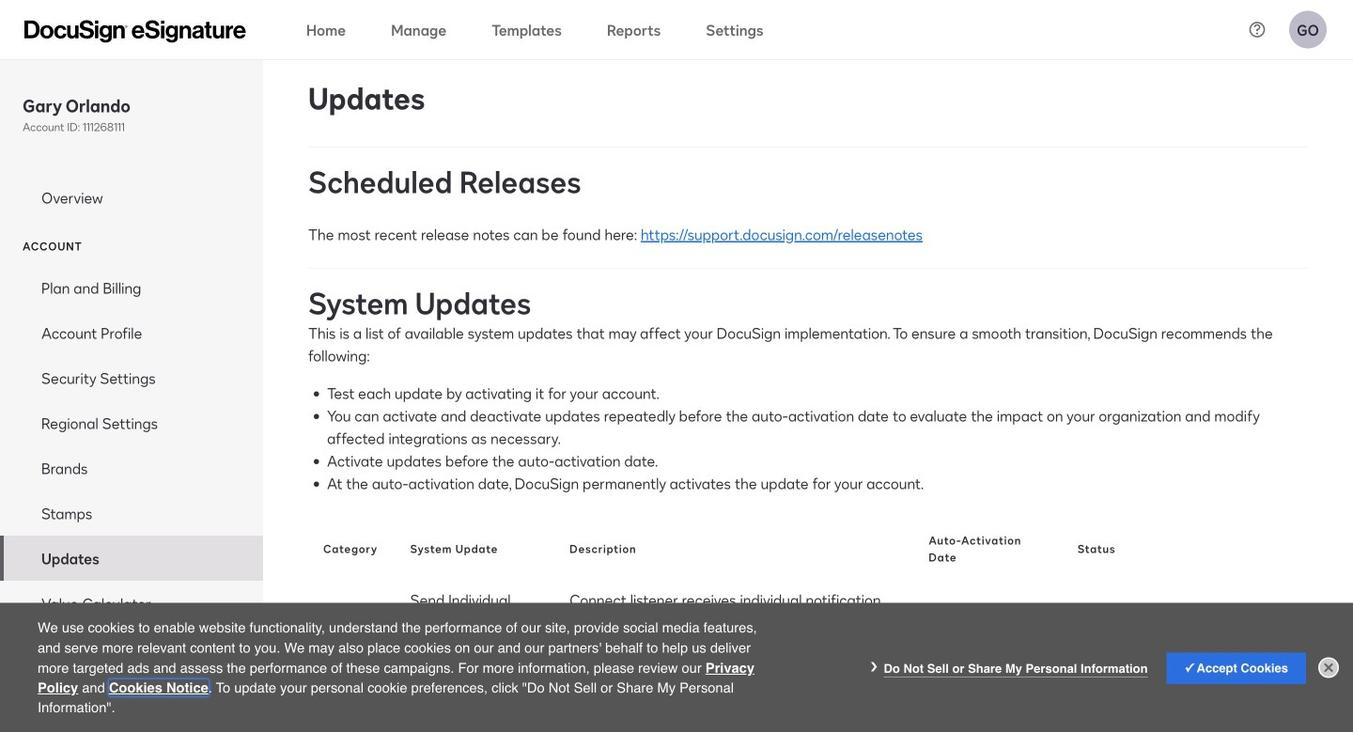 Task type: describe. For each thing, give the bounding box(es) containing it.
docusign admin image
[[24, 20, 246, 43]]

account element
[[0, 265, 263, 626]]



Task type: vqa. For each thing, say whether or not it's contained in the screenshot.
Alert Dialog
yes



Task type: locate. For each thing, give the bounding box(es) containing it.
alert dialog
[[0, 603, 1353, 732]]

docusign image
[[73, 705, 120, 720]]



